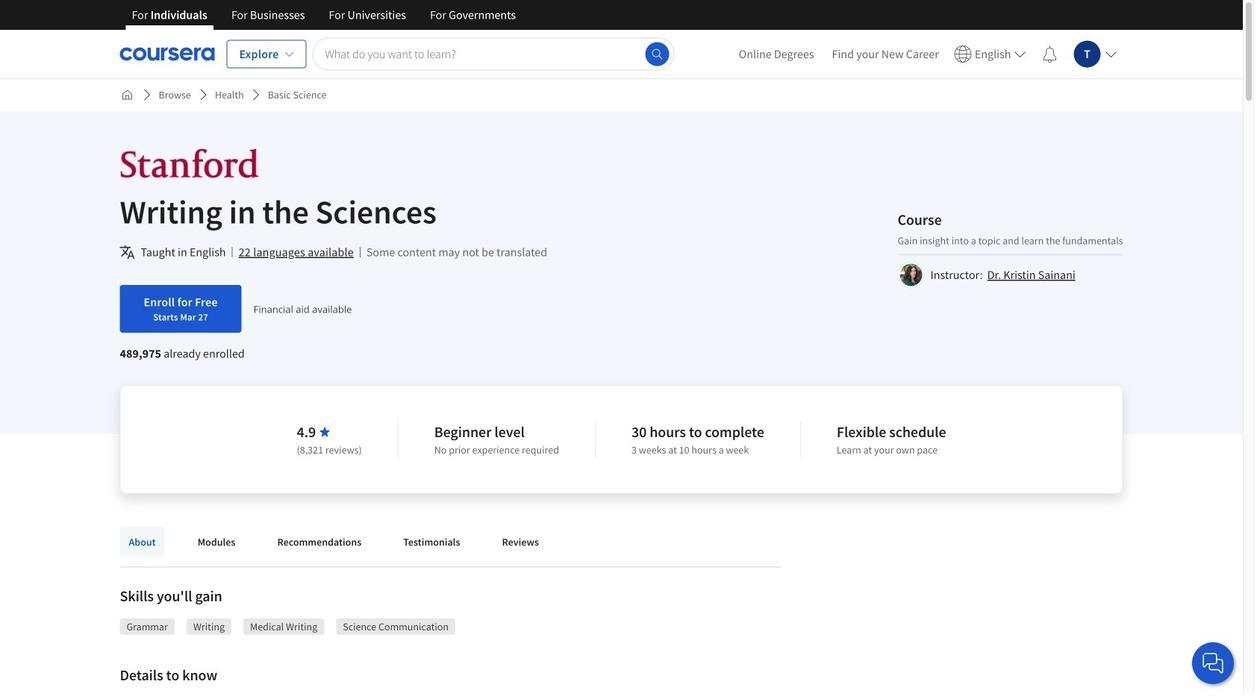 Task type: locate. For each thing, give the bounding box(es) containing it.
banner navigation
[[120, 0, 528, 41]]

stanford university image
[[120, 147, 260, 181]]

None search field
[[312, 38, 675, 71]]



Task type: describe. For each thing, give the bounding box(es) containing it.
dr. kristin sainani image
[[900, 264, 923, 286]]

home image
[[121, 89, 133, 101]]

coursera image
[[120, 42, 215, 66]]

What do you want to learn? text field
[[312, 38, 675, 71]]



Task type: vqa. For each thing, say whether or not it's contained in the screenshot.
search field
yes



